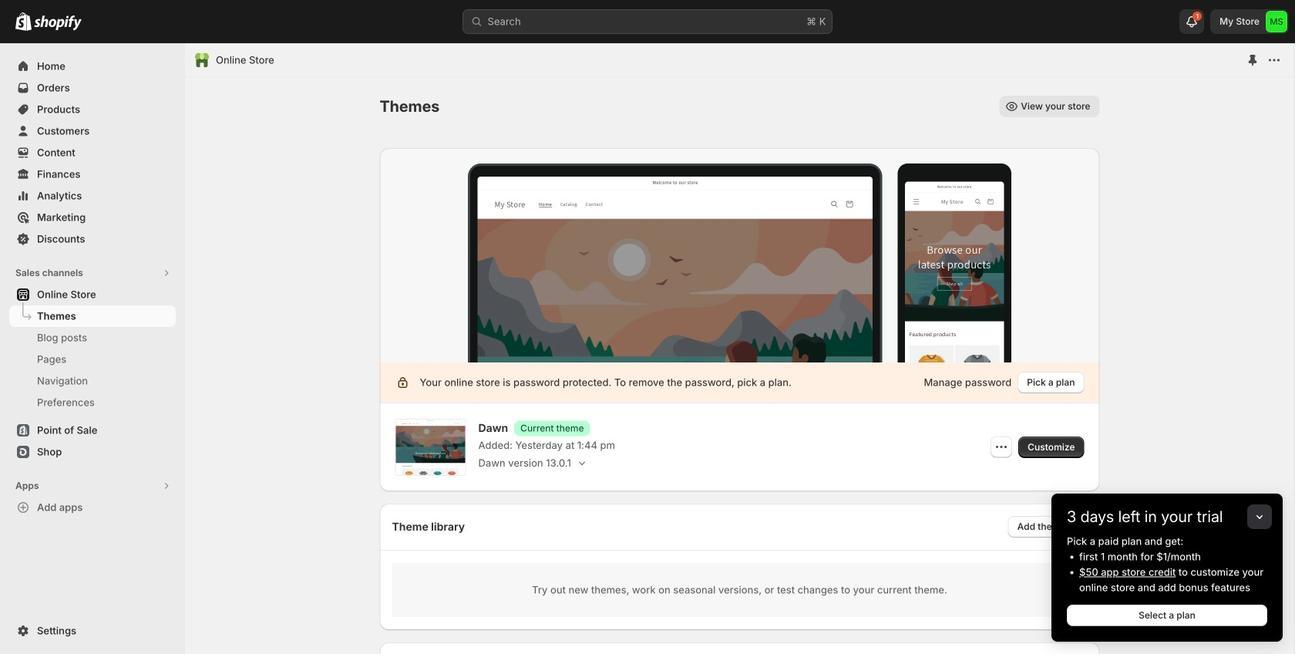 Task type: vqa. For each thing, say whether or not it's contained in the screenshot.
the my store 'image'
yes



Task type: locate. For each thing, give the bounding box(es) containing it.
online store image
[[194, 52, 210, 68]]

my store image
[[1267, 11, 1288, 32]]

1 horizontal spatial shopify image
[[34, 15, 82, 31]]

shopify image
[[15, 12, 32, 31], [34, 15, 82, 31]]



Task type: describe. For each thing, give the bounding box(es) containing it.
0 horizontal spatial shopify image
[[15, 12, 32, 31]]



